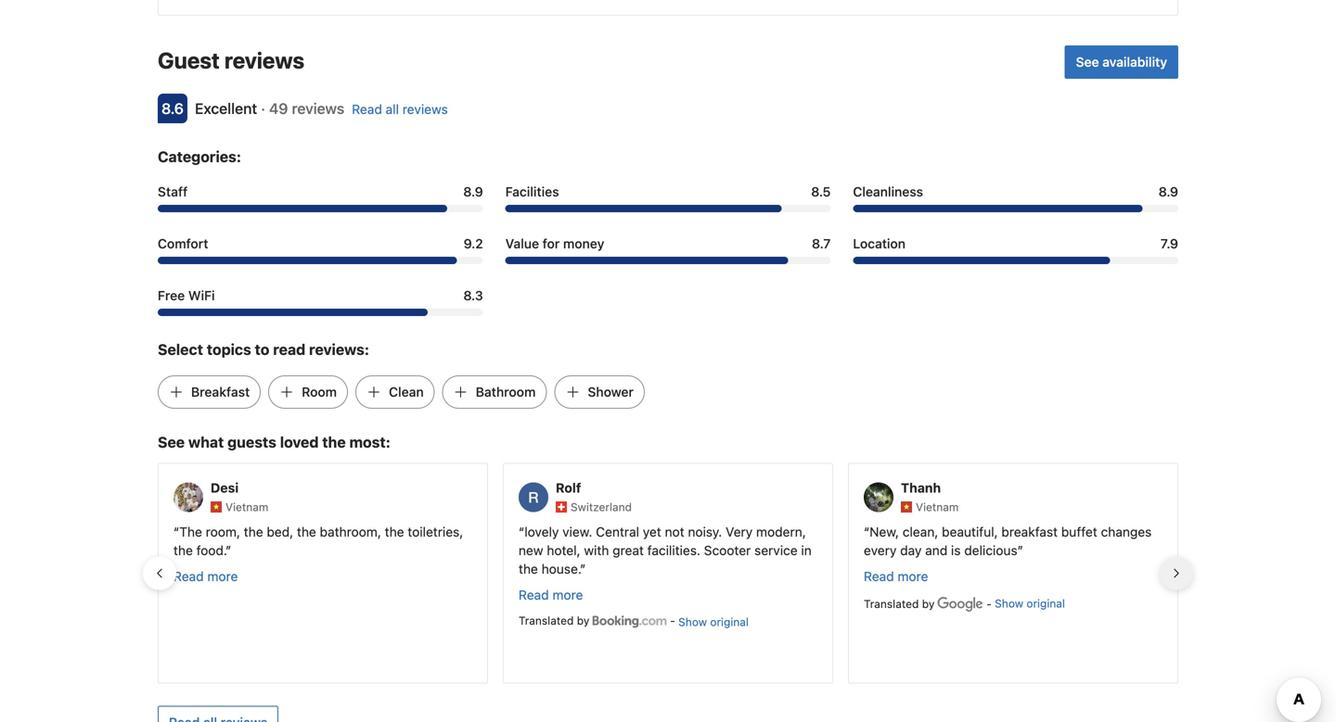 Task type: locate. For each thing, give the bounding box(es) containing it.
read more down food.
[[174, 569, 238, 585]]

read more down house.
[[519, 588, 583, 603]]

guest reviews
[[158, 47, 305, 73]]

read
[[273, 341, 306, 359]]

reviews right 49
[[292, 100, 344, 117]]

with
[[584, 543, 609, 559]]

- show original for not
[[667, 615, 749, 629]]

2 8.9 from the left
[[1159, 184, 1179, 200]]

central
[[596, 525, 639, 540]]

0 horizontal spatial translated by
[[519, 615, 593, 628]]

read more button down day
[[864, 568, 928, 587]]

- show original down delicious
[[983, 598, 1065, 611]]

read more button down food.
[[174, 568, 238, 587]]

1 horizontal spatial - show original
[[983, 598, 1065, 611]]

for
[[543, 236, 560, 252]]

" for the
[[174, 525, 179, 540]]

guests
[[228, 434, 276, 451]]

show original button down delicious
[[995, 596, 1065, 613]]

8.3
[[463, 288, 483, 303]]

original for not
[[710, 616, 749, 629]]

translated by down house.
[[519, 615, 593, 628]]

" up every
[[864, 525, 870, 540]]

1 horizontal spatial translated
[[864, 598, 919, 611]]

0 horizontal spatial -
[[670, 615, 675, 628]]

the
[[322, 434, 346, 451], [244, 525, 263, 540], [297, 525, 316, 540], [385, 525, 404, 540], [174, 543, 193, 559], [519, 562, 538, 577]]

0 horizontal spatial translated
[[519, 615, 574, 628]]

2 vietnam from the left
[[916, 501, 959, 514]]

2 horizontal spatial read more
[[864, 569, 928, 585]]

" for new,
[[864, 525, 870, 540]]

0 horizontal spatial read more button
[[174, 568, 238, 587]]

0 vertical spatial show
[[995, 598, 1024, 611]]

categories:
[[158, 148, 241, 166]]

staff 8.9 meter
[[158, 205, 483, 213]]

switzerland image
[[556, 502, 567, 513]]

8.7
[[812, 236, 831, 252]]

value for money
[[505, 236, 605, 252]]

" for lovely
[[519, 525, 525, 540]]

availability
[[1103, 54, 1167, 70]]

0 vertical spatial translated
[[864, 598, 919, 611]]

vietnam down the thanh
[[916, 501, 959, 514]]

translated for new, clean, beautiful, breakfast buffet changes every day and is delicious
[[864, 598, 919, 611]]

1 horizontal spatial "
[[580, 562, 586, 577]]

1 horizontal spatial by
[[922, 598, 935, 611]]

see
[[1076, 54, 1099, 70], [158, 434, 185, 451]]

1 horizontal spatial read more button
[[519, 587, 583, 605]]

show
[[995, 598, 1024, 611], [679, 616, 707, 629]]

0 vertical spatial show original button
[[995, 596, 1065, 613]]

1 " from the left
[[174, 525, 179, 540]]

original
[[1027, 598, 1065, 611], [710, 616, 749, 629]]

cleanliness 8.9 meter
[[853, 205, 1179, 213]]

the down the new
[[519, 562, 538, 577]]

" inside '" the room, the bed, the bathroom, the toiletries, the food.'
[[174, 525, 179, 540]]

1 vertical spatial see
[[158, 434, 185, 451]]

see left 'what'
[[158, 434, 185, 451]]

comfort
[[158, 236, 208, 252]]

0 vertical spatial see
[[1076, 54, 1099, 70]]

1 horizontal spatial original
[[1027, 598, 1065, 611]]

see availability button
[[1065, 45, 1179, 79]]

" down breakfast
[[1018, 543, 1023, 559]]

" inside " lovely view. central yet not noisy. very modern, new hotel, with great facilities. scooter service in the house.
[[519, 525, 525, 540]]

- down delicious
[[987, 598, 992, 611]]

show for yet
[[679, 616, 707, 629]]

2 horizontal spatial more
[[898, 569, 928, 585]]

1 horizontal spatial more
[[553, 588, 583, 603]]

read more for and
[[864, 569, 928, 585]]

- show original down scooter
[[667, 615, 749, 629]]

2 " from the left
[[519, 525, 525, 540]]

location
[[853, 236, 906, 252]]

more down day
[[898, 569, 928, 585]]

original down scooter
[[710, 616, 749, 629]]

read more button
[[174, 568, 238, 587], [864, 568, 928, 587], [519, 587, 583, 605]]

switzerland
[[571, 501, 632, 514]]

1 vertical spatial - show original
[[667, 615, 749, 629]]

more
[[207, 569, 238, 585], [898, 569, 928, 585], [553, 588, 583, 603]]

reviews up ·
[[225, 47, 305, 73]]

0 horizontal spatial by
[[577, 615, 590, 628]]

translated
[[864, 598, 919, 611], [519, 615, 574, 628]]

1 horizontal spatial -
[[987, 598, 992, 611]]

" down room,
[[226, 543, 231, 559]]

select
[[158, 341, 203, 359]]

scooter
[[704, 543, 751, 559]]

hotel,
[[547, 543, 581, 559]]

0 horizontal spatial "
[[226, 543, 231, 559]]

8.9 for cleanliness
[[1159, 184, 1179, 200]]

show down facilities.
[[679, 616, 707, 629]]

" for beautiful,
[[1018, 543, 1023, 559]]

8.9 up 9.2
[[463, 184, 483, 200]]

by
[[922, 598, 935, 611], [577, 615, 590, 628]]

translated down house.
[[519, 615, 574, 628]]

and
[[925, 543, 948, 559]]

8.9
[[463, 184, 483, 200], [1159, 184, 1179, 200]]

show original button down scooter
[[679, 614, 749, 631]]

read down every
[[864, 569, 894, 585]]

more for food.
[[207, 569, 238, 585]]

clean,
[[903, 525, 939, 540]]

more down food.
[[207, 569, 238, 585]]

very
[[726, 525, 753, 540]]

1 horizontal spatial see
[[1076, 54, 1099, 70]]

is
[[951, 543, 961, 559]]

- show original
[[983, 598, 1065, 611], [667, 615, 749, 629]]

1 8.9 from the left
[[463, 184, 483, 200]]

read
[[352, 102, 382, 117], [174, 569, 204, 585], [864, 569, 894, 585], [519, 588, 549, 603]]

new
[[519, 543, 543, 559]]

0 vertical spatial original
[[1027, 598, 1065, 611]]

1 vertical spatial original
[[710, 616, 749, 629]]

service
[[755, 543, 798, 559]]

house.
[[542, 562, 580, 577]]

1 vertical spatial show
[[679, 616, 707, 629]]

" inside " new, clean, beautiful, breakfast buffet changes every day and is delicious
[[864, 525, 870, 540]]

read more button for and
[[864, 568, 928, 587]]

read more down day
[[864, 569, 928, 585]]

see for see availability
[[1076, 54, 1099, 70]]

0 vertical spatial by
[[922, 598, 935, 611]]

- down facilities.
[[670, 615, 675, 628]]

0 vertical spatial -
[[987, 598, 992, 611]]

" up the new
[[519, 525, 525, 540]]

every
[[864, 543, 897, 559]]

read more button down house.
[[519, 587, 583, 605]]

read for " lovely view. central yet not noisy. very modern, new hotel, with great facilities. scooter service in the house.
[[519, 588, 549, 603]]

day
[[900, 543, 922, 559]]

2 horizontal spatial "
[[1018, 543, 1023, 559]]

49
[[269, 100, 288, 117]]

facilities
[[505, 184, 559, 200]]

yet
[[643, 525, 661, 540]]

see left availability
[[1076, 54, 1099, 70]]

3 " from the left
[[864, 525, 870, 540]]

room,
[[206, 525, 240, 540]]

0 horizontal spatial read more
[[174, 569, 238, 585]]

location 7.9 meter
[[853, 257, 1179, 264]]

see inside button
[[1076, 54, 1099, 70]]

1 horizontal spatial show
[[995, 598, 1024, 611]]

excellent · 49 reviews
[[195, 100, 344, 117]]

0 horizontal spatial more
[[207, 569, 238, 585]]

vietnam down desi
[[225, 501, 268, 514]]

1 vertical spatial translated by
[[519, 615, 593, 628]]

" for the
[[226, 543, 231, 559]]

0 horizontal spatial show original button
[[679, 614, 749, 631]]

1 horizontal spatial show original button
[[995, 596, 1065, 613]]

reviews:
[[309, 341, 369, 359]]

0 horizontal spatial vietnam
[[225, 501, 268, 514]]

desi
[[211, 481, 239, 496]]

the
[[179, 525, 202, 540]]

read down food.
[[174, 569, 204, 585]]

0 vertical spatial translated by
[[864, 598, 938, 611]]

rated excellent element
[[195, 100, 257, 117]]

free wifi 8.3 meter
[[158, 309, 483, 316]]

1 vertical spatial by
[[577, 615, 590, 628]]

0 horizontal spatial 8.9
[[463, 184, 483, 200]]

0 horizontal spatial see
[[158, 434, 185, 451]]

2 horizontal spatial "
[[864, 525, 870, 540]]

this is a carousel with rotating slides. it displays featured reviews of the property. use the next and previous buttons to navigate. region
[[143, 456, 1193, 692]]

breakfast
[[1002, 525, 1058, 540]]

read down house.
[[519, 588, 549, 603]]

excellent
[[195, 100, 257, 117]]

0 horizontal spatial show
[[679, 616, 707, 629]]

read all reviews
[[352, 102, 448, 117]]

translated down every
[[864, 598, 919, 611]]

" down with
[[580, 562, 586, 577]]

lovely
[[525, 525, 559, 540]]

bathroom,
[[320, 525, 381, 540]]

see availability
[[1076, 54, 1167, 70]]

vietnam
[[225, 501, 268, 514], [916, 501, 959, 514]]

1 vertical spatial show original button
[[679, 614, 749, 631]]

1 vietnam from the left
[[225, 501, 268, 514]]

" for central
[[580, 562, 586, 577]]

translated by down day
[[864, 598, 938, 611]]

0 horizontal spatial original
[[710, 616, 749, 629]]

reviews
[[225, 47, 305, 73], [292, 100, 344, 117], [403, 102, 448, 117]]

more for is
[[898, 569, 928, 585]]

1 horizontal spatial 8.9
[[1159, 184, 1179, 200]]

by down and
[[922, 598, 935, 611]]

8.9 up 7.9
[[1159, 184, 1179, 200]]

- for delicious
[[987, 598, 992, 611]]

show original button
[[995, 596, 1065, 613], [679, 614, 749, 631]]

food.
[[196, 543, 226, 559]]

1 horizontal spatial read more
[[519, 588, 583, 603]]

1 horizontal spatial translated by
[[864, 598, 938, 611]]

1 vertical spatial -
[[670, 615, 675, 628]]

0 horizontal spatial "
[[174, 525, 179, 540]]

"
[[174, 525, 179, 540], [519, 525, 525, 540], [864, 525, 870, 540]]

more for hotel,
[[553, 588, 583, 603]]

1 vertical spatial translated
[[519, 615, 574, 628]]

8.9 for staff
[[463, 184, 483, 200]]

original for buffet
[[1027, 598, 1065, 611]]

reviews right all
[[403, 102, 448, 117]]

more down house.
[[553, 588, 583, 603]]

the down the
[[174, 543, 193, 559]]

7.9
[[1161, 236, 1179, 252]]

-
[[987, 598, 992, 611], [670, 615, 675, 628]]

beautiful,
[[942, 525, 998, 540]]

0 horizontal spatial - show original
[[667, 615, 749, 629]]

"
[[226, 543, 231, 559], [1018, 543, 1023, 559], [580, 562, 586, 577]]

2 horizontal spatial read more button
[[864, 568, 928, 587]]

1 horizontal spatial vietnam
[[916, 501, 959, 514]]

" left room,
[[174, 525, 179, 540]]

read left all
[[352, 102, 382, 117]]

show original button for not
[[679, 614, 749, 631]]

show down delicious
[[995, 598, 1024, 611]]

read more
[[174, 569, 238, 585], [864, 569, 928, 585], [519, 588, 583, 603]]

see for see what guests loved the most:
[[158, 434, 185, 451]]

1 horizontal spatial "
[[519, 525, 525, 540]]

comfort 9.2 meter
[[158, 257, 483, 264]]

most:
[[349, 434, 391, 451]]

by down house.
[[577, 615, 590, 628]]

0 vertical spatial - show original
[[983, 598, 1065, 611]]

original down " new, clean, beautiful, breakfast buffet changes every day and is delicious on the right bottom of the page
[[1027, 598, 1065, 611]]

read more for new
[[519, 588, 583, 603]]



Task type: describe. For each thing, give the bounding box(es) containing it.
by for hotel,
[[577, 615, 590, 628]]

the left toiletries,
[[385, 525, 404, 540]]

facilities.
[[647, 543, 701, 559]]

show original button for buffet
[[995, 596, 1065, 613]]

value for money 8.7 meter
[[505, 257, 831, 264]]

9.2
[[464, 236, 483, 252]]

vietnam image
[[211, 502, 222, 513]]

toiletries,
[[408, 525, 463, 540]]

the right the loved
[[322, 434, 346, 451]]

the left bed,
[[244, 525, 263, 540]]

show for breakfast
[[995, 598, 1024, 611]]

all
[[386, 102, 399, 117]]

the inside " lovely view. central yet not noisy. very modern, new hotel, with great facilities. scooter service in the house.
[[519, 562, 538, 577]]

in
[[801, 543, 812, 559]]

" lovely view. central yet not noisy. very modern, new hotel, with great facilities. scooter service in the house.
[[519, 525, 812, 577]]

great
[[613, 543, 644, 559]]

by for is
[[922, 598, 935, 611]]

changes
[[1101, 525, 1152, 540]]

8.6
[[162, 100, 184, 117]]

thanh
[[901, 481, 941, 496]]

staff
[[158, 184, 188, 200]]

buffet
[[1061, 525, 1098, 540]]

the right bed,
[[297, 525, 316, 540]]

- show original for buffet
[[983, 598, 1065, 611]]

guest reviews element
[[158, 45, 1058, 75]]

8.5
[[811, 184, 831, 200]]

vietnam image
[[901, 502, 912, 513]]

read for " new, clean, beautiful, breakfast buffet changes every day and is delicious
[[864, 569, 894, 585]]

shower
[[588, 385, 634, 400]]

wifi
[[188, 288, 215, 303]]

loved
[[280, 434, 319, 451]]

read more button for new
[[519, 587, 583, 605]]

select topics to read reviews:
[[158, 341, 369, 359]]

value
[[505, 236, 539, 252]]

bathroom
[[476, 385, 536, 400]]

free wifi
[[158, 288, 215, 303]]

bed,
[[267, 525, 293, 540]]

money
[[563, 236, 605, 252]]

translated for lovely view. central yet not noisy. very modern, new hotel, with great facilities. scooter service in the house.
[[519, 615, 574, 628]]

review categories element
[[158, 146, 241, 168]]

" new, clean, beautiful, breakfast buffet changes every day and is delicious
[[864, 525, 1152, 559]]

rolf
[[556, 481, 581, 496]]

·
[[261, 100, 265, 117]]

read more for the
[[174, 569, 238, 585]]

guest
[[158, 47, 220, 73]]

breakfast
[[191, 385, 250, 400]]

room
[[302, 385, 337, 400]]

topics
[[207, 341, 251, 359]]

modern,
[[756, 525, 806, 540]]

vietnam for desi
[[225, 501, 268, 514]]

facilities 8.5 meter
[[505, 205, 831, 213]]

read for " the room, the bed, the bathroom, the toiletries, the food.
[[174, 569, 204, 585]]

clean
[[389, 385, 424, 400]]

" the room, the bed, the bathroom, the toiletries, the food.
[[174, 525, 463, 559]]

vietnam for thanh
[[916, 501, 959, 514]]

read more button for the
[[174, 568, 238, 587]]

to
[[255, 341, 269, 359]]

see what guests loved the most:
[[158, 434, 391, 451]]

scored 8.6 element
[[158, 94, 187, 123]]

not
[[665, 525, 685, 540]]

delicious
[[964, 543, 1018, 559]]

new,
[[870, 525, 899, 540]]

view.
[[563, 525, 592, 540]]

what
[[188, 434, 224, 451]]

cleanliness
[[853, 184, 923, 200]]

noisy.
[[688, 525, 722, 540]]

- for with
[[670, 615, 675, 628]]

translated by for and
[[864, 598, 938, 611]]

free
[[158, 288, 185, 303]]

translated by for new
[[519, 615, 593, 628]]



Task type: vqa. For each thing, say whether or not it's contained in the screenshot.
THE FOR inside the Early 2024 Deals are available at participating properties worldwide for stays between January 1 and April 1, 2024.
no



